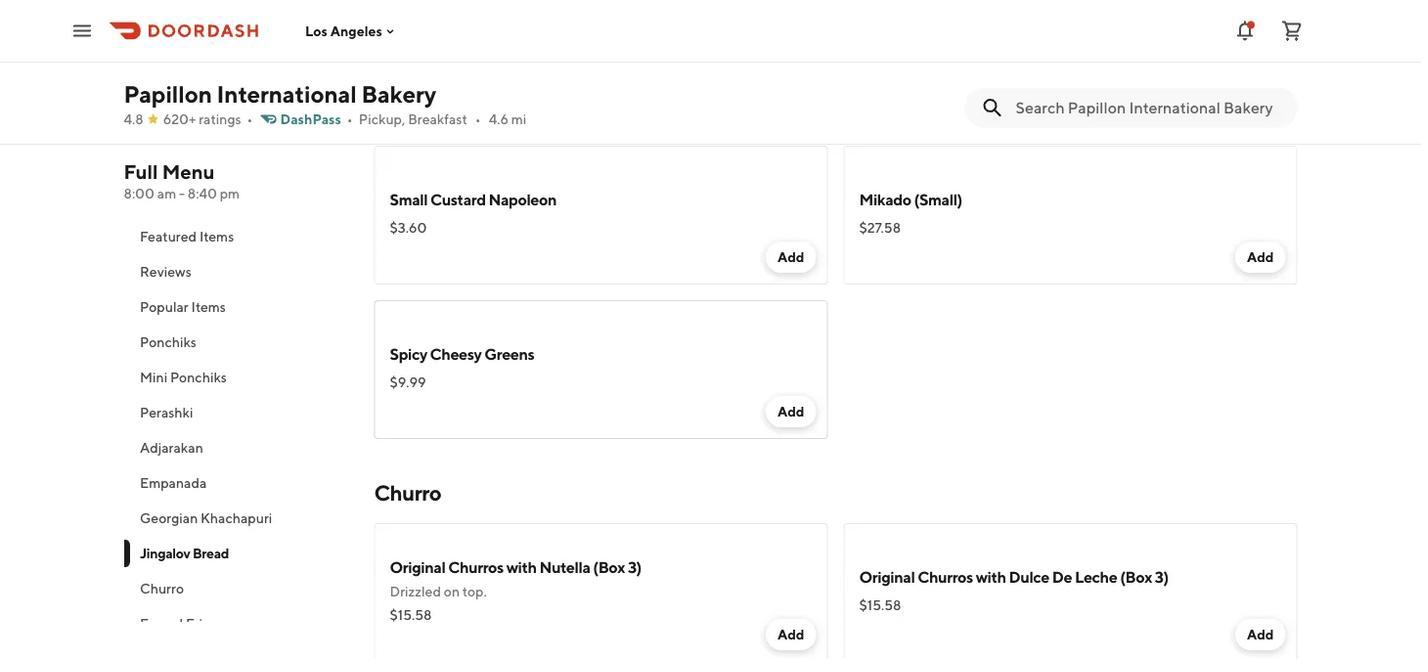 Task type: describe. For each thing, give the bounding box(es) containing it.
drizzled
[[390, 584, 441, 600]]

full menu 8:00 am - 8:40 pm
[[124, 160, 240, 202]]

velvet
[[424, 36, 469, 54]]

dulce
[[1009, 568, 1050, 587]]

add for mikado (small)
[[1248, 249, 1275, 265]]

papillon international bakery
[[124, 80, 436, 108]]

small custard napoleon
[[390, 190, 557, 209]]

add button for mikado (small)
[[1236, 242, 1286, 273]]

churros for nutella
[[448, 558, 504, 577]]

reviews
[[139, 264, 191, 280]]

• for 620+ ratings •
[[247, 111, 253, 127]]

pm
[[220, 185, 240, 202]]

empanada
[[139, 475, 206, 491]]

pickup, breakfast • 4.6 mi
[[359, 111, 527, 127]]

8:00
[[124, 185, 155, 202]]

spicy cheesy greens
[[390, 345, 535, 364]]

with for dulce
[[976, 568, 1007, 587]]

georgian khachapuri
[[139, 510, 272, 526]]

ponchiks button
[[124, 325, 351, 360]]

mini ponchiks
[[139, 369, 226, 386]]

add button for spicy cheesy greens
[[766, 396, 817, 428]]

original churros with dulce de leche (box 3)
[[860, 568, 1169, 587]]

0 vertical spatial ponchiks
[[139, 334, 196, 350]]

-
[[179, 185, 185, 202]]

los
[[305, 23, 328, 39]]

original churros with nutella (box 3) drizzled on top. $15.58 add
[[390, 558, 805, 643]]

Item Search search field
[[1016, 97, 1282, 118]]

4.8
[[124, 111, 144, 127]]

am
[[157, 185, 176, 202]]

2 • from the left
[[347, 111, 353, 127]]

ratings
[[199, 111, 241, 127]]

1 horizontal spatial $15.58
[[860, 597, 902, 614]]

featured
[[139, 228, 196, 245]]

popular items button
[[124, 290, 351, 325]]

papillon
[[124, 80, 212, 108]]

cheesy
[[430, 345, 482, 364]]

add button for original churros with dulce de leche (box 3)
[[1236, 619, 1286, 651]]

add inside original churros with nutella (box 3) drizzled on top. $15.58 add
[[778, 627, 805, 643]]

adjarakan
[[139, 440, 203, 456]]

leche
[[1075, 568, 1118, 587]]

nutella
[[540, 558, 591, 577]]

with for nutella
[[507, 558, 537, 577]]

small
[[390, 190, 428, 209]]

(small)
[[914, 190, 963, 209]]

mikado (small)
[[860, 190, 963, 209]]

georgian
[[139, 510, 197, 526]]

full
[[124, 160, 158, 183]]

• for pickup, breakfast • 4.6 mi
[[475, 111, 481, 127]]

add for spicy cheesy greens
[[778, 404, 805, 420]]

blue velvet cake pop
[[390, 36, 538, 54]]

$15.58 inside original churros with nutella (box 3) drizzled on top. $15.58 add
[[390, 607, 432, 623]]

popular items
[[139, 299, 225, 315]]

1 vertical spatial ponchiks
[[170, 369, 226, 386]]

fries
[[185, 616, 216, 632]]

items for featured items
[[199, 228, 234, 245]]

blue
[[390, 36, 422, 54]]

4.6
[[489, 111, 509, 127]]

notification bell image
[[1234, 19, 1257, 43]]

dashpass •
[[280, 111, 353, 127]]



Task type: locate. For each thing, give the bounding box(es) containing it.
de
[[1053, 568, 1073, 587]]

mi
[[512, 111, 527, 127]]

1 horizontal spatial 3)
[[1155, 568, 1169, 587]]

adjarakan button
[[124, 431, 351, 466]]

ponchiks right mini at the bottom left of the page
[[170, 369, 226, 386]]

churros
[[448, 558, 504, 577], [918, 568, 974, 587]]

0 horizontal spatial churros
[[448, 558, 504, 577]]

$3.60
[[390, 220, 427, 236]]

with inside original churros with nutella (box 3) drizzled on top. $15.58 add
[[507, 558, 537, 577]]

empanada button
[[124, 466, 351, 501]]

mini ponchiks button
[[124, 360, 351, 395]]

add for original churros with dulce de leche (box 3)
[[1248, 627, 1275, 643]]

• right ratings
[[247, 111, 253, 127]]

8:40
[[188, 185, 217, 202]]

with left nutella
[[507, 558, 537, 577]]

featured items
[[139, 228, 234, 245]]

original for original churros with nutella (box 3) drizzled on top. $15.58 add
[[390, 558, 446, 577]]

add
[[1248, 94, 1275, 111], [778, 249, 805, 265], [1248, 249, 1275, 265], [778, 404, 805, 420], [778, 627, 805, 643], [1248, 627, 1275, 643]]

los angeles button
[[305, 23, 398, 39]]

add button for small custard napoleon
[[766, 242, 817, 273]]

top.
[[463, 584, 487, 600]]

funnel fries
[[139, 616, 216, 632]]

0 vertical spatial items
[[199, 228, 234, 245]]

churros for dulce
[[918, 568, 974, 587]]

ponchiks down popular
[[139, 334, 196, 350]]

3) right leche
[[1155, 568, 1169, 587]]

international
[[217, 80, 357, 108]]

$27.58
[[860, 220, 901, 236]]

(box right leche
[[1121, 568, 1153, 587]]

featured items button
[[124, 219, 351, 254]]

khachapuri
[[200, 510, 272, 526]]

mini
[[139, 369, 167, 386]]

original inside original churros with nutella (box 3) drizzled on top. $15.58 add
[[390, 558, 446, 577]]

$15.58
[[860, 597, 902, 614], [390, 607, 432, 623]]

1 horizontal spatial with
[[976, 568, 1007, 587]]

620+
[[163, 111, 196, 127]]

3)
[[628, 558, 642, 577], [1155, 568, 1169, 587]]

0 horizontal spatial $15.58
[[390, 607, 432, 623]]

reviews button
[[124, 254, 351, 290]]

•
[[247, 111, 253, 127], [347, 111, 353, 127], [475, 111, 481, 127]]

0 horizontal spatial with
[[507, 558, 537, 577]]

cake
[[472, 36, 507, 54]]

items up reviews 'button'
[[199, 228, 234, 245]]

los angeles
[[305, 23, 383, 39]]

jingalov bread
[[139, 546, 229, 562]]

0 horizontal spatial churro
[[139, 581, 183, 597]]

original
[[390, 558, 446, 577], [860, 568, 915, 587]]

add button
[[1236, 87, 1286, 118], [766, 242, 817, 273], [1236, 242, 1286, 273], [766, 396, 817, 428], [766, 619, 817, 651], [1236, 619, 1286, 651]]

popular
[[139, 299, 188, 315]]

620+ ratings •
[[163, 111, 253, 127]]

$9.99
[[390, 374, 426, 390]]

0 horizontal spatial •
[[247, 111, 253, 127]]

angeles
[[331, 23, 383, 39]]

perashki
[[139, 405, 193, 421]]

churros left dulce
[[918, 568, 974, 587]]

funnel
[[139, 616, 183, 632]]

georgian khachapuri button
[[124, 501, 351, 536]]

open menu image
[[70, 19, 94, 43]]

1 horizontal spatial original
[[860, 568, 915, 587]]

1 • from the left
[[247, 111, 253, 127]]

1 horizontal spatial churro
[[374, 480, 441, 506]]

churro
[[374, 480, 441, 506], [139, 581, 183, 597]]

add for small custard napoleon
[[778, 249, 805, 265]]

1 horizontal spatial churros
[[918, 568, 974, 587]]

with
[[507, 558, 537, 577], [976, 568, 1007, 587]]

2 horizontal spatial •
[[475, 111, 481, 127]]

0 horizontal spatial original
[[390, 558, 446, 577]]

0 horizontal spatial 3)
[[628, 558, 642, 577]]

jingalov
[[139, 546, 190, 562]]

bread
[[192, 546, 229, 562]]

custard
[[431, 190, 486, 209]]

0 vertical spatial churro
[[374, 480, 441, 506]]

menu
[[162, 160, 215, 183]]

1 horizontal spatial (box
[[1121, 568, 1153, 587]]

pickup,
[[359, 111, 405, 127]]

3) right nutella
[[628, 558, 642, 577]]

funnel fries button
[[124, 607, 351, 642]]

greens
[[485, 345, 535, 364]]

(box right nutella
[[593, 558, 625, 577]]

1 horizontal spatial •
[[347, 111, 353, 127]]

3 • from the left
[[475, 111, 481, 127]]

items inside popular items button
[[191, 299, 225, 315]]

pop
[[510, 36, 538, 54]]

3) inside original churros with nutella (box 3) drizzled on top. $15.58 add
[[628, 558, 642, 577]]

0 items, open order cart image
[[1281, 19, 1304, 43]]

1 vertical spatial items
[[191, 299, 225, 315]]

breakfast
[[408, 111, 468, 127]]

items for popular items
[[191, 299, 225, 315]]

items right popular
[[191, 299, 225, 315]]

(box
[[593, 558, 625, 577], [1121, 568, 1153, 587]]

with left dulce
[[976, 568, 1007, 587]]

1 vertical spatial churro
[[139, 581, 183, 597]]

dashpass
[[280, 111, 341, 127]]

original for original churros with dulce de leche (box 3)
[[860, 568, 915, 587]]

perashki button
[[124, 395, 351, 431]]

bakery
[[362, 80, 436, 108]]

churros inside original churros with nutella (box 3) drizzled on top. $15.58 add
[[448, 558, 504, 577]]

on
[[444, 584, 460, 600]]

items
[[199, 228, 234, 245], [191, 299, 225, 315]]

churro button
[[124, 571, 351, 607]]

napoleon
[[489, 190, 557, 209]]

churros up top.
[[448, 558, 504, 577]]

spicy
[[390, 345, 427, 364]]

ponchiks
[[139, 334, 196, 350], [170, 369, 226, 386]]

• left 4.6
[[475, 111, 481, 127]]

mikado
[[860, 190, 912, 209]]

0 horizontal spatial (box
[[593, 558, 625, 577]]

churro inside "button"
[[139, 581, 183, 597]]

items inside featured items button
[[199, 228, 234, 245]]

(box inside original churros with nutella (box 3) drizzled on top. $15.58 add
[[593, 558, 625, 577]]

• left pickup,
[[347, 111, 353, 127]]



Task type: vqa. For each thing, say whether or not it's contained in the screenshot.
'•'
yes



